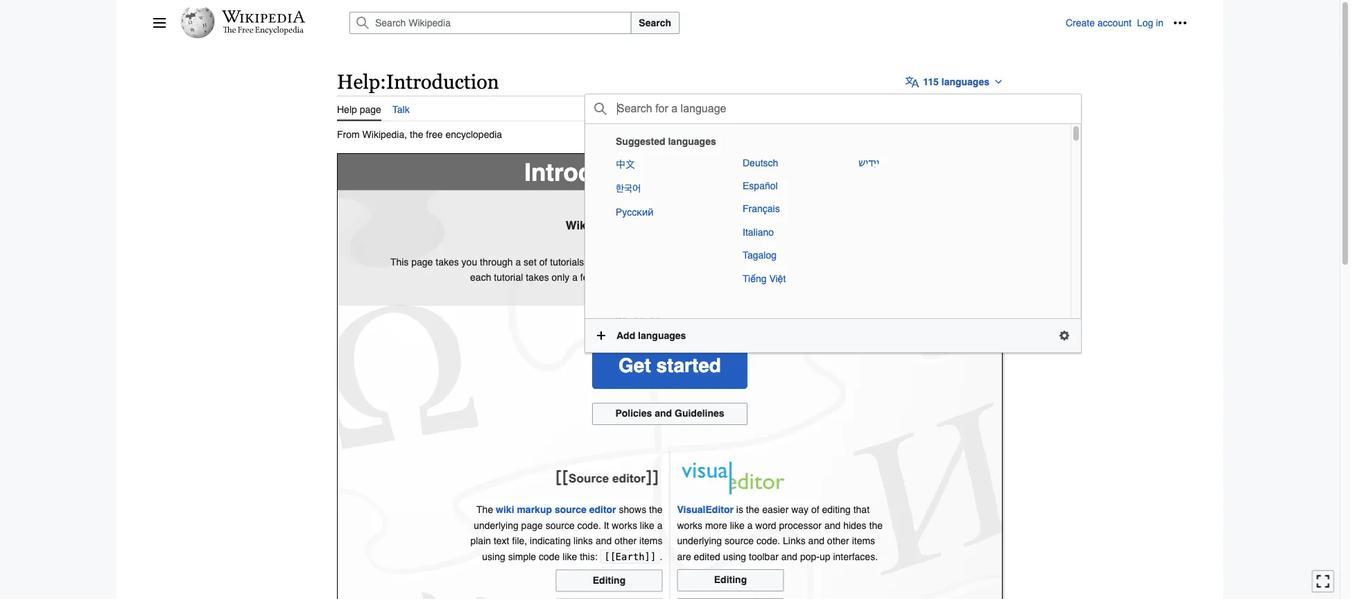 Task type: describe. For each thing, give the bounding box(es) containing it.
language progressive image
[[906, 75, 919, 89]]

the left free
[[410, 129, 424, 140]]

it inside interested in contributing. it covers all the basics, and each tutorial takes only a few minutes, so you can become a proficient
[[833, 256, 838, 267]]

is inside is the easier way of editing that works more like a word processor and hides the underlying source code. links and other items are edited using toolbar and pop-up interfaces.
[[737, 505, 744, 516]]

0 horizontal spatial introduction
[[387, 70, 499, 93]]

this:
[[580, 551, 598, 562]]

like down français
[[728, 219, 747, 232]]

shows
[[619, 505, 647, 516]]

create
[[1066, 17, 1095, 28]]

the
[[477, 505, 493, 516]]

covers
[[841, 256, 869, 267]]

languages for add languages
[[638, 330, 686, 341]]

add languages
[[617, 330, 686, 341]]

0 horizontal spatial editing
[[593, 575, 626, 586]]

and down "editing"
[[825, 520, 841, 531]]

easier
[[763, 505, 789, 516]]

minutes,
[[598, 272, 635, 283]]

source inside shows the underlying page source code. it works like a plain text file, indicating links and other items using simple code like this:
[[546, 520, 575, 531]]

한국어
[[616, 183, 641, 194]]

that
[[854, 505, 870, 516]]

and right policies
[[655, 408, 672, 419]]

indicating
[[530, 536, 571, 547]]

[[earth]]
[[604, 551, 657, 563]]

help for help : introduction
[[337, 70, 380, 93]]

are
[[678, 551, 692, 562]]

0 horizontal spatial is
[[624, 219, 633, 232]]

in inside interested in contributing. it covers all the basics, and each tutorial takes only a few minutes, so you can become a proficient
[[767, 256, 774, 267]]

word
[[756, 520, 777, 531]]

introduction to wikipedia
[[525, 158, 816, 186]]

deutsch link
[[738, 152, 817, 174]]

policies and guidelines link
[[593, 403, 748, 425]]

create account log in
[[1066, 17, 1164, 28]]

works for underlying
[[678, 520, 703, 531]]

toolbar
[[749, 551, 779, 562]]

text
[[494, 536, 510, 547]]

can
[[669, 272, 685, 283]]

policies
[[616, 408, 652, 419]]

interested
[[722, 256, 764, 267]]

a down interested
[[725, 272, 730, 283]]

code
[[539, 551, 560, 562]]

русский
[[616, 207, 654, 218]]

is the easier way of editing that works more like a word processor and hides the underlying source code. links and other items are edited using toolbar and pop-up interfaces.
[[678, 505, 883, 562]]

tiếng việt
[[743, 273, 786, 284]]

interested in contributing. it covers all the basics, and each tutorial takes only a few minutes, so you can become a proficient
[[470, 256, 950, 283]]

한국어 link
[[611, 177, 701, 200]]

of inside is the easier way of editing that works more like a word processor and hides the underlying source code. links and other items are edited using toolbar and pop-up interfaces.
[[812, 505, 820, 516]]

like left "this:"
[[563, 551, 577, 562]]

and inside shows the underlying page source code. it works like a plain text file, indicating links and other items using simple code like this:
[[596, 536, 612, 547]]

suggested languages
[[616, 136, 717, 147]]

get started
[[619, 355, 721, 377]]

so
[[638, 272, 648, 283]]

a inside is the easier way of editing that works more like a word processor and hides the underlying source code. links and other items are edited using toolbar and pop-up interfaces.
[[748, 520, 753, 531]]

Search search field
[[333, 12, 1066, 34]]

wikipedia:visualeditor/user guide image
[[678, 459, 789, 498]]

the up word
[[746, 505, 760, 516]]

the wiki markup source editor
[[477, 505, 617, 516]]

way
[[792, 505, 809, 516]]

Search for a language text field
[[616, 98, 1067, 120]]

become
[[687, 272, 722, 283]]

introduction to wikipedia main content
[[332, 62, 1012, 599]]

processor
[[780, 520, 822, 531]]

file,
[[512, 536, 527, 547]]

works for other
[[612, 520, 638, 531]]

free
[[426, 129, 443, 140]]

languages for suggested languages
[[668, 136, 717, 147]]

suggested
[[616, 136, 666, 147]]

log in and more options image
[[1174, 16, 1188, 30]]

code. inside is the easier way of editing that works more like a word processor and hides the underlying source code. links and other items are edited using toolbar and pop-up interfaces.
[[757, 536, 781, 547]]

items inside is the easier way of editing that works more like a word processor and hides the underlying source code. links and other items are edited using toolbar and pop-up interfaces.
[[852, 536, 876, 547]]

languages for 115 languages
[[942, 76, 990, 87]]

markup
[[517, 505, 552, 516]]

help for help page
[[337, 104, 357, 115]]

[[earth]] .
[[604, 551, 663, 563]]

at
[[616, 256, 624, 267]]

you inside interested in contributing. it covers all the basics, and each tutorial takes only a few minutes, so you can become a proficient
[[651, 272, 666, 283]]

wikipedia is made by people like you .
[[566, 219, 774, 232]]

made
[[636, 219, 667, 232]]

only
[[552, 272, 570, 283]]

from
[[337, 129, 360, 140]]

the right hides
[[870, 520, 883, 531]]

115 languages
[[924, 76, 990, 87]]

help : introduction
[[337, 70, 499, 93]]

links
[[783, 536, 806, 547]]

and inside interested in contributing. it covers all the basics, and each tutorial takes only a few minutes, so you can become a proficient
[[934, 256, 950, 267]]

each
[[470, 272, 492, 283]]

links
[[574, 536, 593, 547]]

tutorial
[[494, 272, 523, 283]]

tiếng
[[743, 273, 767, 284]]

0 horizontal spatial takes
[[436, 256, 459, 267]]

1 horizontal spatial introduction
[[525, 158, 666, 186]]

basics,
[[901, 256, 931, 267]]

personal tools navigation
[[1066, 12, 1192, 34]]

create account link
[[1066, 17, 1132, 28]]

like down shows
[[640, 520, 655, 531]]

and down links
[[782, 551, 798, 562]]

interfaces.
[[834, 551, 878, 562]]

contributing.
[[777, 256, 830, 267]]

this page takes you through a set of tutorials aimed at
[[391, 256, 627, 267]]

a left few
[[572, 272, 578, 283]]

editing
[[823, 505, 851, 516]]

get
[[619, 355, 651, 377]]

help:wikitext image
[[552, 459, 663, 498]]

tutorials
[[550, 256, 584, 267]]

a left set
[[516, 256, 521, 267]]

started
[[657, 355, 721, 377]]



Task type: vqa. For each thing, say whether or not it's contained in the screenshot.
living for needs
no



Task type: locate. For each thing, give the bounding box(es) containing it.
using inside is the easier way of editing that works more like a word processor and hides the underlying source code. links and other items are edited using toolbar and pop-up interfaces.
[[723, 551, 747, 562]]

languages inside introduction to wikipedia main content
[[942, 76, 990, 87]]

1 horizontal spatial works
[[678, 520, 703, 531]]

1 vertical spatial introduction
[[525, 158, 666, 186]]

set
[[524, 256, 537, 267]]

is down русский
[[624, 219, 633, 232]]

a left word
[[748, 520, 753, 531]]

shows the underlying page source code. it works like a plain text file, indicating links and other items using simple code like this:
[[471, 505, 663, 562]]

menu image
[[153, 16, 167, 30]]

0 horizontal spatial works
[[612, 520, 638, 531]]

help up from
[[337, 104, 357, 115]]

page up wikipedia,
[[360, 104, 381, 115]]

0 vertical spatial introduction
[[387, 70, 499, 93]]

. left the are at the bottom right of the page
[[660, 551, 663, 562]]

search
[[639, 17, 672, 28]]

0 horizontal spatial editing link
[[556, 570, 663, 592]]

1 vertical spatial languages
[[668, 136, 717, 147]]

fullscreen image
[[1317, 575, 1331, 589]]

underlying inside is the easier way of editing that works more like a word processor and hides the underlying source code. links and other items are edited using toolbar and pop-up interfaces.
[[678, 536, 722, 547]]

and
[[934, 256, 950, 267], [655, 408, 672, 419], [825, 520, 841, 531], [596, 536, 612, 547], [809, 536, 825, 547], [782, 551, 798, 562]]

0 vertical spatial wikipedia
[[703, 158, 816, 186]]

0 horizontal spatial in
[[767, 256, 774, 267]]

talk link
[[393, 95, 410, 120]]

in inside 'personal tools' navigation
[[1157, 17, 1164, 28]]

source down wiki markup source editor link
[[546, 520, 575, 531]]

code. inside shows the underlying page source code. it works like a plain text file, indicating links and other items using simple code like this:
[[578, 520, 601, 531]]

中文 link
[[611, 152, 701, 177]]

few
[[581, 272, 596, 283]]

tagalog link
[[738, 244, 817, 266]]

2 works from the left
[[678, 520, 703, 531]]

wikipedian
[[775, 272, 822, 283]]

1 vertical spatial you
[[462, 256, 477, 267]]

guidelines
[[675, 408, 725, 419]]

works inside shows the underlying page source code. it works like a plain text file, indicating links and other items using simple code like this:
[[612, 520, 638, 531]]

takes right this
[[436, 256, 459, 267]]

1 horizontal spatial in
[[1157, 17, 1164, 28]]

editing down "this:"
[[593, 575, 626, 586]]

1 vertical spatial source
[[546, 520, 575, 531]]

editing link down edited
[[678, 569, 784, 592]]

log
[[1138, 17, 1154, 28]]

it
[[833, 256, 838, 267], [604, 520, 609, 531]]

introduction
[[387, 70, 499, 93], [525, 158, 666, 186]]

using
[[482, 551, 506, 562], [723, 551, 747, 562]]

. inside [[earth]] .
[[660, 551, 663, 562]]

wikipedia up français
[[703, 158, 816, 186]]

editing link
[[678, 569, 784, 592], [556, 570, 663, 592]]

items inside shows the underlying page source code. it works like a plain text file, indicating links and other items using simple code like this:
[[640, 536, 663, 547]]

0 vertical spatial of
[[540, 256, 548, 267]]

languages right 115
[[942, 76, 990, 87]]

a up [[earth]] .
[[658, 520, 663, 531]]

115
[[924, 76, 939, 87]]

2 items from the left
[[852, 536, 876, 547]]

1 vertical spatial in
[[767, 256, 774, 267]]

help page
[[337, 104, 381, 115]]

0 vertical spatial takes
[[436, 256, 459, 267]]

through
[[480, 256, 513, 267]]

1 horizontal spatial editing
[[714, 574, 747, 585]]

0 horizontal spatial .
[[660, 551, 663, 562]]

2 vertical spatial languages
[[638, 330, 686, 341]]

aimed
[[587, 256, 614, 267]]

introduction down suggested on the top left
[[525, 158, 666, 186]]

wikipedia image
[[222, 10, 305, 23]]

and right links
[[596, 536, 612, 547]]

visualeditor link
[[678, 505, 734, 516]]

1 vertical spatial wikipedia
[[566, 219, 620, 232]]

0 horizontal spatial of
[[540, 256, 548, 267]]

:
[[380, 70, 387, 93]]

languages up to
[[668, 136, 717, 147]]

of right way
[[812, 505, 820, 516]]

in up tiếng việt in the top of the page
[[767, 256, 774, 267]]

source left editor
[[555, 505, 587, 516]]

2 horizontal spatial you
[[750, 219, 771, 232]]

using down text
[[482, 551, 506, 562]]

0 vertical spatial languages
[[942, 76, 990, 87]]

by
[[670, 219, 684, 232]]

1 items from the left
[[640, 536, 663, 547]]

the right shows
[[649, 505, 663, 516]]

of
[[540, 256, 548, 267], [812, 505, 820, 516]]

source inside is the easier way of editing that works more like a word processor and hides the underlying source code. links and other items are edited using toolbar and pop-up interfaces.
[[725, 536, 754, 547]]

1 vertical spatial it
[[604, 520, 609, 531]]

1 vertical spatial is
[[737, 505, 744, 516]]

the inside shows the underlying page source code. it works like a plain text file, indicating links and other items using simple code like this:
[[649, 505, 663, 516]]

items
[[640, 536, 663, 547], [852, 536, 876, 547]]

1 horizontal spatial wikipedia
[[703, 158, 816, 186]]

1 horizontal spatial editing link
[[678, 569, 784, 592]]

tiếng việt link
[[738, 267, 817, 290]]

1 vertical spatial help
[[337, 104, 357, 115]]

other inside shows the underlying page source code. it works like a plain text file, indicating links and other items using simple code like this:
[[615, 536, 637, 547]]

wikipedia up aimed
[[566, 219, 620, 232]]

.
[[771, 219, 774, 232], [660, 551, 663, 562]]

1 horizontal spatial of
[[812, 505, 820, 516]]

using right edited
[[723, 551, 747, 562]]

page right this
[[412, 256, 433, 267]]

Search Wikipedia search field
[[350, 12, 632, 34]]

account
[[1098, 17, 1132, 28]]

2 horizontal spatial page
[[521, 520, 543, 531]]

other up up
[[828, 536, 850, 547]]

plain
[[471, 536, 491, 547]]

0 horizontal spatial code.
[[578, 520, 601, 531]]

you up each
[[462, 256, 477, 267]]

visualeditor
[[678, 505, 734, 516]]

0 vertical spatial .
[[771, 219, 774, 232]]

and right basics,
[[934, 256, 950, 267]]

1 vertical spatial code.
[[757, 536, 781, 547]]

1 horizontal spatial is
[[737, 505, 744, 516]]

1 works from the left
[[612, 520, 638, 531]]

other inside is the easier way of editing that works more like a word processor and hides the underlying source code. links and other items are edited using toolbar and pop-up interfaces.
[[828, 536, 850, 547]]

. down français
[[771, 219, 774, 232]]

talk
[[393, 104, 410, 115]]

1 horizontal spatial using
[[723, 551, 747, 562]]

is down wikipedia:visualeditor/user guide image
[[737, 505, 744, 516]]

items up [[earth]] .
[[640, 536, 663, 547]]

1 horizontal spatial it
[[833, 256, 838, 267]]

and up the pop-
[[809, 536, 825, 547]]

0 horizontal spatial wikipedia
[[566, 219, 620, 232]]

help inside help page link
[[337, 104, 357, 115]]

like right more
[[730, 520, 745, 531]]

help page link
[[337, 95, 381, 121]]

a inside shows the underlying page source code. it works like a plain text file, indicating links and other items using simple code like this:
[[658, 520, 663, 531]]

underlying
[[474, 520, 519, 531], [678, 536, 722, 547]]

it down editor
[[604, 520, 609, 531]]

ייִדיש
[[859, 157, 880, 169]]

0 vertical spatial help
[[337, 70, 380, 93]]

proficient
[[733, 272, 772, 283]]

0 vertical spatial underlying
[[474, 520, 519, 531]]

1 horizontal spatial items
[[852, 536, 876, 547]]

this
[[391, 256, 409, 267]]

1 using from the left
[[482, 551, 506, 562]]

of right set
[[540, 256, 548, 267]]

tagalog
[[743, 250, 777, 261]]

0 horizontal spatial underlying
[[474, 520, 519, 531]]

1 horizontal spatial other
[[828, 536, 850, 547]]

like inside is the easier way of editing that works more like a word processor and hides the underlying source code. links and other items are edited using toolbar and pop-up interfaces.
[[730, 520, 745, 531]]

source down more
[[725, 536, 754, 547]]

people
[[687, 219, 725, 232]]

editing link down "this:"
[[556, 570, 663, 592]]

0 horizontal spatial you
[[462, 256, 477, 267]]

0 vertical spatial code.
[[578, 520, 601, 531]]

2 vertical spatial source
[[725, 536, 754, 547]]

you right so
[[651, 272, 666, 283]]

takes down set
[[526, 272, 549, 283]]

1 horizontal spatial you
[[651, 272, 666, 283]]

help up help page link
[[337, 70, 380, 93]]

français
[[743, 203, 780, 215]]

1 vertical spatial of
[[812, 505, 820, 516]]

code. down word
[[757, 536, 781, 547]]

a
[[516, 256, 521, 267], [572, 272, 578, 283], [725, 272, 730, 283], [658, 520, 663, 531], [748, 520, 753, 531]]

the right all
[[885, 256, 898, 267]]

0 horizontal spatial items
[[640, 536, 663, 547]]

page for this
[[412, 256, 433, 267]]

0 vertical spatial is
[[624, 219, 633, 232]]

2 other from the left
[[828, 536, 850, 547]]

using inside shows the underlying page source code. it works like a plain text file, indicating links and other items using simple code like this:
[[482, 551, 506, 562]]

ייִדיש link
[[853, 152, 944, 174]]

it inside shows the underlying page source code. it works like a plain text file, indicating links and other items using simple code like this:
[[604, 520, 609, 531]]

1 horizontal spatial underlying
[[678, 536, 722, 547]]

editing down edited
[[714, 574, 747, 585]]

wikipedia,
[[363, 129, 407, 140]]

1 horizontal spatial .
[[771, 219, 774, 232]]

in right the log
[[1157, 17, 1164, 28]]

việt
[[770, 273, 786, 284]]

code.
[[578, 520, 601, 531], [757, 536, 781, 547]]

hides
[[844, 520, 867, 531]]

2 help from the top
[[337, 104, 357, 115]]

takes inside interested in contributing. it covers all the basics, and each tutorial takes only a few minutes, so you can become a proficient
[[526, 272, 549, 283]]

pop-
[[801, 551, 820, 562]]

español
[[743, 180, 778, 191]]

wiki
[[496, 505, 514, 516]]

0 vertical spatial in
[[1157, 17, 1164, 28]]

français link
[[738, 198, 817, 220]]

deutsch
[[743, 157, 779, 168]]

page inside shows the underlying page source code. it works like a plain text file, indicating links and other items using simple code like this:
[[521, 520, 543, 531]]

add languages button
[[594, 325, 695, 347]]

get started link
[[593, 342, 748, 389]]

0 horizontal spatial using
[[482, 551, 506, 562]]

log in link
[[1138, 17, 1164, 28]]

simple
[[508, 551, 536, 562]]

page for help
[[360, 104, 381, 115]]

2 using from the left
[[723, 551, 747, 562]]

1 vertical spatial page
[[412, 256, 433, 267]]

works inside is the easier way of editing that works more like a word processor and hides the underlying source code. links and other items are edited using toolbar and pop-up interfaces.
[[678, 520, 703, 531]]

introduction up talk link
[[387, 70, 499, 93]]

wikipedian link
[[775, 272, 822, 283]]

you down français
[[750, 219, 771, 232]]

1 horizontal spatial code.
[[757, 536, 781, 547]]

the inside interested in contributing. it covers all the basics, and each tutorial takes only a few minutes, so you can become a proficient
[[885, 256, 898, 267]]

2 vertical spatial page
[[521, 520, 543, 531]]

0 horizontal spatial page
[[360, 104, 381, 115]]

worldwide
[[616, 316, 665, 327]]

2 vertical spatial you
[[651, 272, 666, 283]]

1 other from the left
[[615, 536, 637, 547]]

it left covers
[[833, 256, 838, 267]]

0 vertical spatial it
[[833, 256, 838, 267]]

page down markup
[[521, 520, 543, 531]]

1 vertical spatial takes
[[526, 272, 549, 283]]

more
[[706, 520, 728, 531]]

underlying up edited
[[678, 536, 722, 547]]

1 vertical spatial underlying
[[678, 536, 722, 547]]

the free encyclopedia image
[[223, 26, 304, 35]]

up
[[820, 551, 831, 562]]

underlying inside shows the underlying page source code. it works like a plain text file, indicating links and other items using simple code like this:
[[474, 520, 519, 531]]

0 vertical spatial page
[[360, 104, 381, 115]]

1 horizontal spatial takes
[[526, 272, 549, 283]]

is
[[624, 219, 633, 232], [737, 505, 744, 516]]

edited
[[694, 551, 721, 562]]

0 vertical spatial you
[[750, 219, 771, 232]]

русский link
[[611, 201, 701, 223]]

underlying up text
[[474, 520, 519, 531]]

editor
[[590, 505, 617, 516]]

1 horizontal spatial page
[[412, 256, 433, 267]]

in
[[1157, 17, 1164, 28], [767, 256, 774, 267]]

languages down the worldwide
[[638, 330, 686, 341]]

1 help from the top
[[337, 70, 380, 93]]

languages inside button
[[638, 330, 686, 341]]

you
[[750, 219, 771, 232], [462, 256, 477, 267], [651, 272, 666, 283]]

None text field
[[616, 98, 1067, 120]]

works down visualeditor link
[[678, 520, 703, 531]]

takes
[[436, 256, 459, 267], [526, 272, 549, 283]]

español link
[[738, 175, 817, 197]]

0 vertical spatial source
[[555, 505, 587, 516]]

other up '[[earth]]'
[[615, 536, 637, 547]]

0 horizontal spatial other
[[615, 536, 637, 547]]

items up the interfaces.
[[852, 536, 876, 547]]

to
[[673, 158, 696, 186]]

wiki markup source editor link
[[496, 505, 617, 516]]

source
[[555, 505, 587, 516], [546, 520, 575, 531], [725, 536, 754, 547]]

code. up links
[[578, 520, 601, 531]]

1 vertical spatial .
[[660, 551, 663, 562]]

0 horizontal spatial it
[[604, 520, 609, 531]]

works down shows
[[612, 520, 638, 531]]



